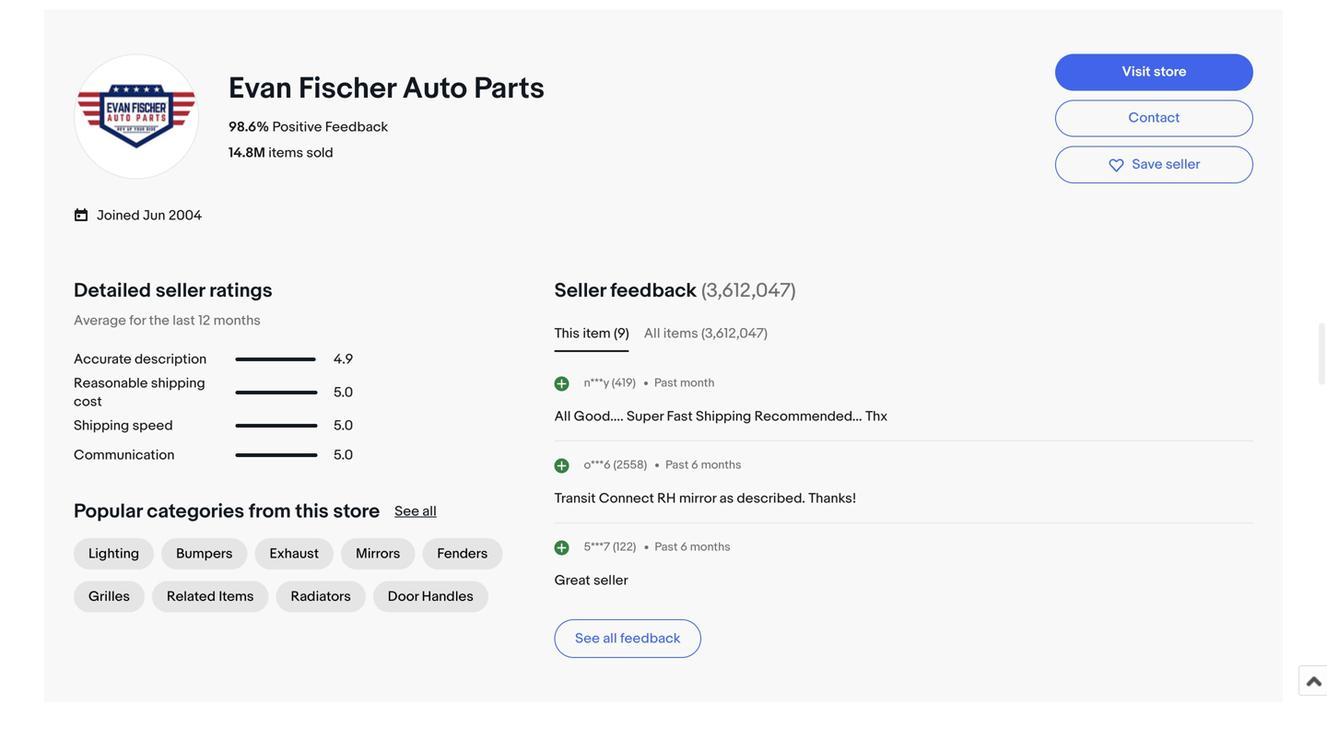 Task type: locate. For each thing, give the bounding box(es) containing it.
description
[[135, 351, 207, 368]]

rh
[[657, 490, 676, 507]]

6
[[691, 458, 698, 472], [680, 540, 687, 555]]

0 vertical spatial see
[[395, 503, 419, 520]]

contact
[[1129, 110, 1180, 126]]

0 vertical spatial 5.0
[[334, 384, 353, 401]]

(3,612,047) for seller feedback (3,612,047)
[[701, 279, 796, 303]]

seller for great
[[594, 572, 628, 589]]

items down positive
[[268, 145, 303, 161]]

items inside tab list
[[663, 325, 698, 342]]

mirrors link
[[341, 538, 415, 570]]

98.6%
[[229, 119, 269, 135]]

1 vertical spatial months
[[701, 458, 741, 472]]

shipping down month
[[696, 408, 751, 425]]

detailed
[[74, 279, 151, 303]]

0 horizontal spatial shipping
[[74, 417, 129, 434]]

6 for connect
[[691, 458, 698, 472]]

joined jun 2004
[[97, 207, 202, 224]]

seller for save
[[1166, 156, 1200, 173]]

bumpers link
[[161, 538, 247, 570]]

0 horizontal spatial 6
[[680, 540, 687, 555]]

(3,612,047) up all items (3,612,047)
[[701, 279, 796, 303]]

0 vertical spatial months
[[213, 312, 261, 329]]

1 vertical spatial 6
[[680, 540, 687, 555]]

all
[[644, 325, 660, 342], [554, 408, 571, 425]]

past left month
[[654, 376, 678, 390]]

1 horizontal spatial items
[[663, 325, 698, 342]]

feedback
[[610, 279, 697, 303], [620, 630, 681, 647]]

1 vertical spatial past
[[666, 458, 689, 472]]

save seller button
[[1055, 146, 1253, 183]]

0 horizontal spatial see
[[395, 503, 419, 520]]

1 vertical spatial 5.0
[[334, 417, 353, 434]]

past for fast
[[654, 376, 678, 390]]

all up fenders link
[[422, 503, 437, 520]]

popular
[[74, 499, 142, 523]]

1 vertical spatial see
[[575, 630, 600, 647]]

0 vertical spatial all
[[422, 503, 437, 520]]

this
[[295, 499, 329, 523]]

n***y (419)
[[584, 376, 636, 390]]

6 for seller
[[680, 540, 687, 555]]

months down transit connect rh mirror as described. thanks!
[[690, 540, 731, 555]]

1 horizontal spatial all
[[603, 630, 617, 647]]

1 vertical spatial seller
[[156, 279, 205, 303]]

1 horizontal spatial seller
[[594, 572, 628, 589]]

1 vertical spatial all
[[554, 408, 571, 425]]

6 up 'mirror'
[[691, 458, 698, 472]]

recommended…
[[754, 408, 862, 425]]

1 horizontal spatial see
[[575, 630, 600, 647]]

fenders link
[[422, 538, 503, 570]]

this item (9)
[[554, 325, 629, 342]]

0 vertical spatial past
[[654, 376, 678, 390]]

past 6 months down 'mirror'
[[655, 540, 731, 555]]

tab list
[[554, 322, 1253, 345]]

14.8m items sold
[[229, 145, 333, 161]]

good….
[[574, 408, 624, 425]]

see for see all
[[395, 503, 419, 520]]

all right (9)
[[644, 325, 660, 342]]

2 5.0 from the top
[[334, 417, 353, 434]]

sold
[[306, 145, 333, 161]]

positive
[[272, 119, 322, 135]]

1 vertical spatial past 6 months
[[655, 540, 731, 555]]

0 horizontal spatial seller
[[156, 279, 205, 303]]

seller
[[1166, 156, 1200, 173], [156, 279, 205, 303], [594, 572, 628, 589]]

seller up last
[[156, 279, 205, 303]]

seller inside save seller button
[[1166, 156, 1200, 173]]

1 horizontal spatial 6
[[691, 458, 698, 472]]

5***7 (122)
[[584, 540, 636, 554]]

98.6% positive feedback
[[229, 119, 388, 135]]

(3,612,047) for all items (3,612,047)
[[701, 325, 768, 342]]

past
[[654, 376, 678, 390], [666, 458, 689, 472], [655, 540, 678, 555]]

seller down '5***7 (122)'
[[594, 572, 628, 589]]

0 vertical spatial 6
[[691, 458, 698, 472]]

store
[[1154, 64, 1187, 80], [333, 499, 380, 523]]

store right visit
[[1154, 64, 1187, 80]]

seller for detailed
[[156, 279, 205, 303]]

thanks!
[[808, 490, 857, 507]]

months down the ratings
[[213, 312, 261, 329]]

all left good….
[[554, 408, 571, 425]]

feedback down great seller
[[620, 630, 681, 647]]

n***y
[[584, 376, 609, 390]]

5.0 for speed
[[334, 417, 353, 434]]

all for seller feedback
[[644, 325, 660, 342]]

save seller
[[1132, 156, 1200, 173]]

for
[[129, 312, 146, 329]]

1 5.0 from the top
[[334, 384, 353, 401]]

as
[[719, 490, 734, 507]]

months
[[213, 312, 261, 329], [701, 458, 741, 472], [690, 540, 731, 555]]

see all
[[395, 503, 437, 520]]

store right this
[[333, 499, 380, 523]]

items down seller feedback (3,612,047)
[[663, 325, 698, 342]]

1 horizontal spatial store
[[1154, 64, 1187, 80]]

0 horizontal spatial items
[[268, 145, 303, 161]]

0 vertical spatial seller
[[1166, 156, 1200, 173]]

feedback up (9)
[[610, 279, 697, 303]]

0 horizontal spatial all
[[554, 408, 571, 425]]

see down great seller
[[575, 630, 600, 647]]

2 horizontal spatial seller
[[1166, 156, 1200, 173]]

past 6 months
[[666, 458, 741, 472], [655, 540, 731, 555]]

visit store link
[[1055, 54, 1253, 91]]

evan fischer auto parts
[[229, 71, 545, 107]]

cost
[[74, 393, 102, 410]]

(3,612,047) inside tab list
[[701, 325, 768, 342]]

1 vertical spatial (3,612,047)
[[701, 325, 768, 342]]

0 horizontal spatial store
[[333, 499, 380, 523]]

0 vertical spatial items
[[268, 145, 303, 161]]

0 vertical spatial (3,612,047)
[[701, 279, 796, 303]]

from
[[249, 499, 291, 523]]

auto
[[402, 71, 467, 107]]

past up rh
[[666, 458, 689, 472]]

0 vertical spatial store
[[1154, 64, 1187, 80]]

shipping down cost
[[74, 417, 129, 434]]

related items
[[167, 588, 254, 605]]

see up 'mirrors' link
[[395, 503, 419, 520]]

6 down 'mirror'
[[680, 540, 687, 555]]

3 5.0 from the top
[[334, 447, 353, 464]]

related
[[167, 588, 216, 605]]

2 vertical spatial 5.0
[[334, 447, 353, 464]]

all down great seller
[[603, 630, 617, 647]]

0 vertical spatial past 6 months
[[666, 458, 741, 472]]

shipping
[[696, 408, 751, 425], [74, 417, 129, 434]]

exhaust
[[270, 546, 319, 562]]

1 vertical spatial items
[[663, 325, 698, 342]]

0 horizontal spatial all
[[422, 503, 437, 520]]

past 6 months up transit connect rh mirror as described. thanks!
[[666, 458, 741, 472]]

(3,612,047) up month
[[701, 325, 768, 342]]

see all link
[[395, 503, 437, 520]]

2 vertical spatial seller
[[594, 572, 628, 589]]

visit
[[1122, 64, 1151, 80]]

all
[[422, 503, 437, 520], [603, 630, 617, 647]]

2 vertical spatial months
[[690, 540, 731, 555]]

items
[[268, 145, 303, 161], [663, 325, 698, 342]]

average for the last 12 months
[[74, 312, 261, 329]]

5.0
[[334, 384, 353, 401], [334, 417, 353, 434], [334, 447, 353, 464]]

door handles link
[[373, 581, 488, 612]]

5.0 for shipping
[[334, 384, 353, 401]]

1 horizontal spatial all
[[644, 325, 660, 342]]

seller right save
[[1166, 156, 1200, 173]]

radiators link
[[276, 581, 366, 612]]

1 vertical spatial all
[[603, 630, 617, 647]]

reasonable
[[74, 375, 148, 392]]

super
[[627, 408, 664, 425]]

lighting link
[[74, 538, 154, 570]]

0 vertical spatial all
[[644, 325, 660, 342]]

months up as
[[701, 458, 741, 472]]

past right (122)
[[655, 540, 678, 555]]

(9)
[[614, 325, 629, 342]]

(122)
[[613, 540, 636, 554]]



Task type: vqa. For each thing, say whether or not it's contained in the screenshot.


Task type: describe. For each thing, give the bounding box(es) containing it.
great seller
[[554, 572, 628, 589]]

accurate description
[[74, 351, 207, 368]]

2 vertical spatial past
[[655, 540, 678, 555]]

5***7
[[584, 540, 610, 554]]

fast
[[667, 408, 693, 425]]

all for this item (9)
[[554, 408, 571, 425]]

popular categories from this store
[[74, 499, 380, 523]]

evan fischer auto parts image
[[72, 52, 201, 181]]

items for all
[[663, 325, 698, 342]]

joined
[[97, 207, 140, 224]]

o***6 (2558)
[[584, 458, 647, 472]]

radiators
[[291, 588, 351, 605]]

see all feedback
[[575, 630, 681, 647]]

lighting
[[88, 546, 139, 562]]

grilles
[[88, 588, 130, 605]]

visit store
[[1122, 64, 1187, 80]]

related items link
[[152, 581, 269, 612]]

past for mirror
[[666, 458, 689, 472]]

months for transit connect rh mirror as described. thanks!
[[701, 458, 741, 472]]

connect
[[599, 490, 654, 507]]

14.8m
[[229, 145, 265, 161]]

great
[[554, 572, 590, 589]]

seller feedback (3,612,047)
[[554, 279, 796, 303]]

average
[[74, 312, 126, 329]]

jun
[[143, 207, 165, 224]]

fenders
[[437, 546, 488, 562]]

all items (3,612,047)
[[644, 325, 768, 342]]

thx
[[865, 408, 888, 425]]

communication
[[74, 447, 175, 464]]

see for see all feedback
[[575, 630, 600, 647]]

tab list containing this item (9)
[[554, 322, 1253, 345]]

12
[[198, 312, 210, 329]]

contact link
[[1055, 100, 1253, 137]]

1 vertical spatial store
[[333, 499, 380, 523]]

ratings
[[209, 279, 272, 303]]

mirrors
[[356, 546, 400, 562]]

1 horizontal spatial shipping
[[696, 408, 751, 425]]

store inside visit store link
[[1154, 64, 1187, 80]]

all for see all feedback
[[603, 630, 617, 647]]

month
[[680, 376, 715, 390]]

all good…. super fast shipping recommended… thx
[[554, 408, 888, 425]]

months for great seller
[[690, 540, 731, 555]]

items for 14.8m
[[268, 145, 303, 161]]

handles
[[422, 588, 474, 605]]

past 6 months for seller
[[655, 540, 731, 555]]

door handles
[[388, 588, 474, 605]]

speed
[[132, 417, 173, 434]]

mirror
[[679, 490, 716, 507]]

(2558)
[[613, 458, 647, 472]]

reasonable shipping cost
[[74, 375, 205, 410]]

shipping speed
[[74, 417, 173, 434]]

shipping
[[151, 375, 205, 392]]

all for see all
[[422, 503, 437, 520]]

parts
[[474, 71, 545, 107]]

0 vertical spatial feedback
[[610, 279, 697, 303]]

save
[[1132, 156, 1163, 173]]

the
[[149, 312, 169, 329]]

(419)
[[612, 376, 636, 390]]

seller
[[554, 279, 606, 303]]

categories
[[147, 499, 244, 523]]

o***6
[[584, 458, 611, 472]]

grilles link
[[74, 581, 145, 612]]

see all feedback link
[[554, 619, 701, 658]]

evan
[[229, 71, 292, 107]]

transit
[[554, 490, 596, 507]]

fischer
[[299, 71, 396, 107]]

items
[[219, 588, 254, 605]]

evan fischer auto parts link
[[229, 71, 551, 107]]

past month
[[654, 376, 715, 390]]

door
[[388, 588, 419, 605]]

detailed seller ratings
[[74, 279, 272, 303]]

accurate
[[74, 351, 131, 368]]

text__icon wrapper image
[[74, 205, 97, 223]]

1 vertical spatial feedback
[[620, 630, 681, 647]]

exhaust link
[[255, 538, 334, 570]]

described.
[[737, 490, 805, 507]]

bumpers
[[176, 546, 233, 562]]

2004
[[169, 207, 202, 224]]

item
[[583, 325, 611, 342]]

this
[[554, 325, 580, 342]]

feedback
[[325, 119, 388, 135]]

4.9
[[334, 351, 353, 368]]

past 6 months for connect
[[666, 458, 741, 472]]

transit connect rh mirror as described. thanks!
[[554, 490, 857, 507]]



